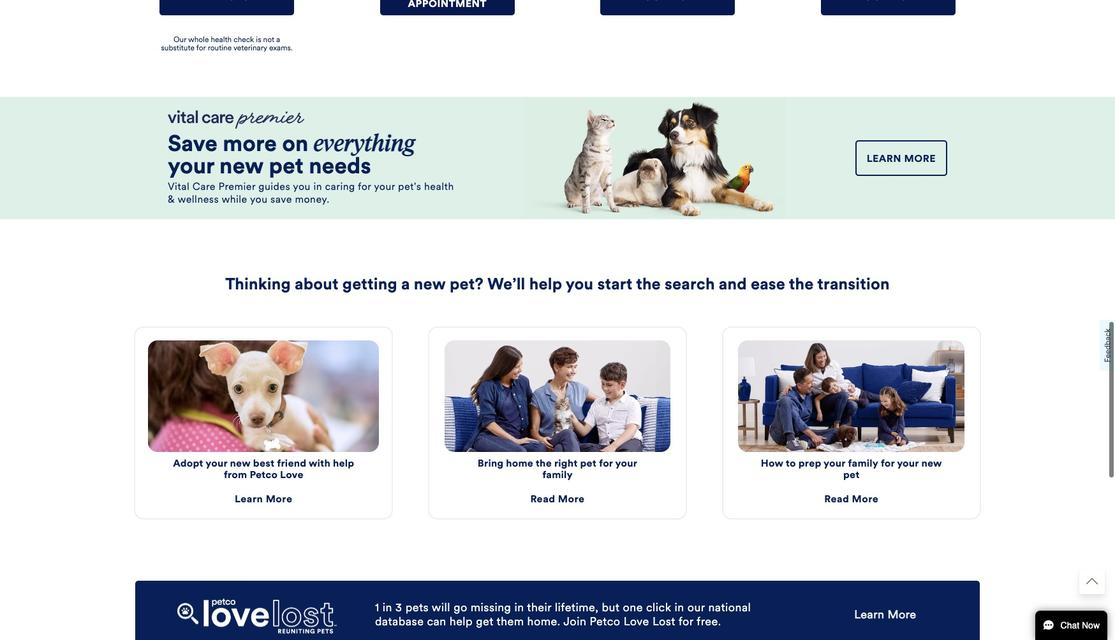 Task type: vqa. For each thing, say whether or not it's contained in the screenshot.
(9)
no



Task type: describe. For each thing, give the bounding box(es) containing it.
read more for your
[[824, 495, 879, 505]]

free.
[[697, 617, 721, 629]]

lifetime,
[[555, 603, 599, 615]]

our whole health check is not a substitute for routine veterinary exams.
[[161, 36, 293, 52]]

thinking about getting a new pet? we'll help you start the search and ease the transition
[[225, 278, 890, 294]]

how to prep your family for your new pet
[[761, 459, 942, 481]]

1 vertical spatial learn
[[235, 495, 263, 505]]

exams.
[[269, 45, 293, 52]]

everything
[[314, 130, 415, 157]]

a inside our whole health check is not a substitute for routine veterinary exams.
[[276, 36, 280, 44]]

adopt your new best friend with help from petco love
[[173, 459, 354, 481]]

pet inside bring home the right pet for your family
[[580, 459, 596, 469]]

home
[[506, 459, 533, 469]]

but
[[602, 603, 620, 615]]

save
[[270, 194, 292, 206]]

0 vertical spatial learn more
[[867, 152, 936, 164]]

is
[[256, 36, 261, 44]]

our
[[687, 603, 705, 615]]

for inside 1 in 3 pets will go missing in their lifetime, but one click in our national database can help get them home. join petco love lost for free.
[[679, 617, 694, 629]]

pet inside how to prep your family for your new pet
[[843, 471, 860, 481]]

check
[[234, 36, 254, 44]]

petco inside 1 in 3 pets will go missing in their lifetime, but one click in our national database can help get them home. join petco love lost for free.
[[590, 617, 620, 629]]

health inside our whole health check is not a substitute for routine veterinary exams.
[[211, 36, 232, 44]]

about
[[295, 278, 339, 294]]

national
[[708, 603, 751, 615]]

more for how to prep your family for your new pet
[[852, 495, 879, 505]]

0 vertical spatial learn
[[867, 152, 901, 164]]

for inside how to prep your family for your new pet
[[881, 459, 895, 469]]

not
[[263, 36, 274, 44]]

database
[[375, 617, 424, 629]]

1 in 3 pets will go missing in their lifetime, but one click in our national database can help get them home. join petco love lost for free.
[[375, 603, 751, 629]]

substitute
[[161, 45, 195, 52]]

our
[[174, 36, 186, 44]]

styled arrow button link
[[1079, 569, 1105, 595]]

pet's
[[398, 181, 421, 193]]

new inside the adopt your new best friend with help from petco love
[[230, 459, 251, 469]]

start
[[597, 278, 632, 294]]

2 horizontal spatial you
[[566, 278, 593, 294]]

1 vertical spatial a
[[401, 278, 410, 294]]

home.
[[527, 617, 560, 629]]

join
[[563, 617, 586, 629]]

your inside the adopt your new best friend with help from petco love
[[206, 459, 227, 469]]

to
[[786, 459, 796, 469]]

read more for right
[[530, 495, 585, 505]]

go
[[454, 603, 467, 615]]

routine
[[208, 45, 232, 52]]

will
[[432, 603, 450, 615]]

pet?
[[450, 278, 483, 294]]

from
[[224, 471, 247, 481]]

on
[[282, 130, 308, 158]]

adopt
[[173, 459, 203, 469]]

care
[[192, 181, 216, 193]]

1 horizontal spatial the
[[636, 278, 661, 294]]

family inside how to prep your family for your new pet
[[848, 459, 878, 469]]



Task type: locate. For each thing, give the bounding box(es) containing it.
1 horizontal spatial help
[[450, 617, 473, 629]]

1 horizontal spatial love
[[624, 617, 649, 629]]

2 vertical spatial learn
[[854, 610, 884, 622]]

0 horizontal spatial pet
[[269, 153, 304, 180]]

more
[[904, 152, 936, 164], [266, 495, 292, 505], [558, 495, 585, 505], [852, 495, 879, 505], [888, 610, 916, 622]]

save more on everything your new pet needs vital care premier guides you in caring for your pet's health & wellness while you save money.
[[168, 130, 454, 206]]

1 vertical spatial pet
[[580, 459, 596, 469]]

2 read more from the left
[[824, 495, 879, 505]]

1 vertical spatial petco
[[590, 617, 620, 629]]

1 horizontal spatial read more
[[824, 495, 879, 505]]

how
[[761, 459, 783, 469]]

1 vertical spatial you
[[250, 194, 268, 206]]

right
[[554, 459, 578, 469]]

1 horizontal spatial pet
[[580, 459, 596, 469]]

bring
[[478, 459, 504, 469]]

family
[[848, 459, 878, 469], [542, 471, 573, 481]]

0 horizontal spatial family
[[542, 471, 573, 481]]

read down how to prep your family for your new pet
[[824, 495, 849, 505]]

transition
[[817, 278, 890, 294]]

2 horizontal spatial pet
[[843, 471, 860, 481]]

click
[[646, 603, 671, 615]]

for inside our whole health check is not a substitute for routine veterinary exams.
[[196, 45, 206, 52]]

0 horizontal spatial love
[[280, 471, 303, 481]]

your
[[168, 153, 214, 180], [374, 181, 395, 193], [206, 459, 227, 469], [615, 459, 637, 469], [824, 459, 845, 469], [897, 459, 919, 469]]

health up routine
[[211, 36, 232, 44]]

pets
[[406, 603, 429, 615]]

love inside the adopt your new best friend with help from petco love
[[280, 471, 303, 481]]

premier
[[219, 181, 256, 193]]

0 horizontal spatial read
[[530, 495, 555, 505]]

in
[[313, 181, 322, 193], [383, 603, 392, 615], [514, 603, 524, 615], [675, 603, 684, 615]]

read more
[[530, 495, 585, 505], [824, 495, 879, 505]]

1 vertical spatial learn more
[[235, 495, 292, 505]]

read for right
[[530, 495, 555, 505]]

family down right
[[542, 471, 573, 481]]

new inside save more on everything your new pet needs vital care premier guides you in caring for your pet's health & wellness while you save money.
[[219, 153, 264, 180]]

whole
[[188, 36, 209, 44]]

with
[[309, 459, 330, 469]]

for
[[196, 45, 206, 52], [358, 181, 371, 193], [599, 459, 613, 469], [881, 459, 895, 469], [679, 617, 694, 629]]

in left our
[[675, 603, 684, 615]]

them
[[497, 617, 524, 629]]

0 vertical spatial health
[[211, 36, 232, 44]]

1 horizontal spatial family
[[848, 459, 878, 469]]

read down bring home the right pet for your family
[[530, 495, 555, 505]]

love
[[280, 471, 303, 481], [624, 617, 649, 629]]

search
[[665, 278, 715, 294]]

guides
[[259, 181, 290, 193]]

0 vertical spatial family
[[848, 459, 878, 469]]

0 horizontal spatial a
[[276, 36, 280, 44]]

1 read more from the left
[[530, 495, 585, 505]]

help right the we'll
[[529, 278, 562, 294]]

1 vertical spatial health
[[424, 181, 454, 193]]

read more down how to prep your family for your new pet
[[824, 495, 879, 505]]

missing
[[471, 603, 511, 615]]

friend
[[277, 459, 306, 469]]

learn more link
[[855, 141, 947, 176]]

a right getting
[[401, 278, 410, 294]]

more
[[223, 130, 277, 158]]

love down one
[[624, 617, 649, 629]]

vital
[[168, 181, 190, 193]]

0 horizontal spatial the
[[536, 459, 552, 469]]

0 vertical spatial you
[[293, 181, 311, 193]]

help right with
[[333, 459, 354, 469]]

new
[[219, 153, 264, 180], [414, 278, 446, 294], [230, 459, 251, 469], [921, 459, 942, 469]]

the
[[636, 278, 661, 294], [789, 278, 814, 294], [536, 459, 552, 469]]

1
[[375, 603, 379, 615]]

health
[[211, 36, 232, 44], [424, 181, 454, 193]]

the right ease
[[789, 278, 814, 294]]

help
[[529, 278, 562, 294], [333, 459, 354, 469], [450, 617, 473, 629]]

0 vertical spatial petco
[[250, 471, 278, 481]]

in up money.
[[313, 181, 322, 193]]

1 horizontal spatial petco
[[590, 617, 620, 629]]

get
[[476, 617, 494, 629]]

0 horizontal spatial you
[[250, 194, 268, 206]]

getting
[[342, 278, 397, 294]]

your inside bring home the right pet for your family
[[615, 459, 637, 469]]

the right start
[[636, 278, 661, 294]]

save
[[168, 130, 218, 158]]

2 vertical spatial help
[[450, 617, 473, 629]]

1 vertical spatial help
[[333, 459, 354, 469]]

scroll to top image
[[1086, 576, 1098, 587]]

one
[[623, 603, 643, 615]]

read
[[530, 495, 555, 505], [824, 495, 849, 505]]

in up the them
[[514, 603, 524, 615]]

can
[[427, 617, 446, 629]]

we'll
[[487, 278, 525, 294]]

you up money.
[[293, 181, 311, 193]]

health right pet's
[[424, 181, 454, 193]]

read for your
[[824, 495, 849, 505]]

in inside save more on everything your new pet needs vital care premier guides you in caring for your pet's health & wellness while you save money.
[[313, 181, 322, 193]]

2 vertical spatial pet
[[843, 471, 860, 481]]

and
[[719, 278, 747, 294]]

new inside how to prep your family for your new pet
[[921, 459, 942, 469]]

best
[[253, 459, 274, 469]]

help down go
[[450, 617, 473, 629]]

petco down but
[[590, 617, 620, 629]]

1 vertical spatial family
[[542, 471, 573, 481]]

health inside save more on everything your new pet needs vital care premier guides you in caring for your pet's health & wellness while you save money.
[[424, 181, 454, 193]]

0 horizontal spatial read more
[[530, 495, 585, 505]]

2 horizontal spatial help
[[529, 278, 562, 294]]

3
[[395, 603, 402, 615]]

family right prep
[[848, 459, 878, 469]]

help inside 1 in 3 pets will go missing in their lifetime, but one click in our national database can help get them home. join petco love lost for free.
[[450, 617, 473, 629]]

love down friend
[[280, 471, 303, 481]]

the inside bring home the right pet for your family
[[536, 459, 552, 469]]

in right 1 on the bottom left of the page
[[383, 603, 392, 615]]

you down guides
[[250, 194, 268, 206]]

pet inside save more on everything your new pet needs vital care premier guides you in caring for your pet's health & wellness while you save money.
[[269, 153, 304, 180]]

for inside save more on everything your new pet needs vital care premier guides you in caring for your pet's health & wellness while you save money.
[[358, 181, 371, 193]]

1 horizontal spatial a
[[401, 278, 410, 294]]

petco down best
[[250, 471, 278, 481]]

you left start
[[566, 278, 593, 294]]

2 vertical spatial you
[[566, 278, 593, 294]]

more for adopt your new best friend with help from petco love
[[266, 495, 292, 505]]

ease
[[751, 278, 785, 294]]

0 vertical spatial love
[[280, 471, 303, 481]]

bring home the right pet for your family
[[478, 459, 637, 481]]

money.
[[295, 194, 330, 206]]

caring
[[325, 181, 355, 193]]

read more down bring home the right pet for your family
[[530, 495, 585, 505]]

a up exams.
[[276, 36, 280, 44]]

needs
[[309, 153, 371, 180]]

learn
[[867, 152, 901, 164], [235, 495, 263, 505], [854, 610, 884, 622]]

0 horizontal spatial petco
[[250, 471, 278, 481]]

you
[[293, 181, 311, 193], [250, 194, 268, 206], [566, 278, 593, 294]]

2 vertical spatial learn more
[[854, 610, 916, 622]]

pet
[[269, 153, 304, 180], [580, 459, 596, 469], [843, 471, 860, 481]]

0 vertical spatial help
[[529, 278, 562, 294]]

&
[[168, 194, 175, 206]]

more for bring home the right pet for your family
[[558, 495, 585, 505]]

their
[[527, 603, 552, 615]]

wellness
[[178, 194, 219, 206]]

1 read from the left
[[530, 495, 555, 505]]

family inside bring home the right pet for your family
[[542, 471, 573, 481]]

0 horizontal spatial health
[[211, 36, 232, 44]]

for inside bring home the right pet for your family
[[599, 459, 613, 469]]

thinking
[[225, 278, 291, 294]]

love inside 1 in 3 pets will go missing in their lifetime, but one click in our national database can help get them home. join petco love lost for free.
[[624, 617, 649, 629]]

petco
[[250, 471, 278, 481], [590, 617, 620, 629]]

petco inside the adopt your new best friend with help from petco love
[[250, 471, 278, 481]]

the left right
[[536, 459, 552, 469]]

1 horizontal spatial health
[[424, 181, 454, 193]]

0 horizontal spatial help
[[333, 459, 354, 469]]

1 vertical spatial love
[[624, 617, 649, 629]]

a
[[276, 36, 280, 44], [401, 278, 410, 294]]

1 horizontal spatial read
[[824, 495, 849, 505]]

0 vertical spatial pet
[[269, 153, 304, 180]]

while
[[222, 194, 247, 206]]

2 horizontal spatial the
[[789, 278, 814, 294]]

1 horizontal spatial you
[[293, 181, 311, 193]]

prep
[[798, 459, 821, 469]]

help inside the adopt your new best friend with help from petco love
[[333, 459, 354, 469]]

0 vertical spatial a
[[276, 36, 280, 44]]

lost
[[652, 617, 675, 629]]

learn more
[[867, 152, 936, 164], [235, 495, 292, 505], [854, 610, 916, 622]]

veterinary
[[233, 45, 267, 52]]

2 read from the left
[[824, 495, 849, 505]]



